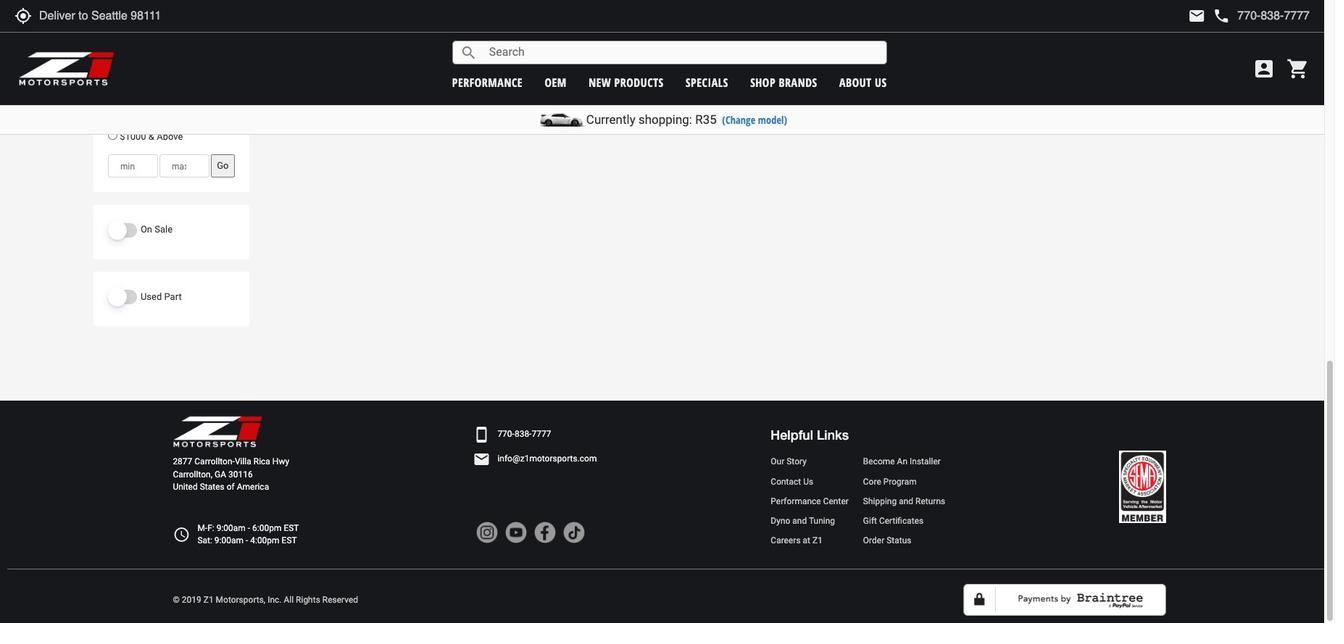 Task type: vqa. For each thing, say whether or not it's contained in the screenshot.
Shop
yes



Task type: locate. For each thing, give the bounding box(es) containing it.
0 vertical spatial and
[[899, 497, 914, 507]]

0 vertical spatial -
[[248, 524, 250, 534]]

instagram link image
[[477, 522, 499, 544]]

oem link
[[545, 74, 567, 90]]

shopping_cart
[[1287, 57, 1311, 81]]

core program link
[[864, 476, 946, 489]]

2019
[[182, 595, 201, 605]]

sema member logo image
[[1120, 451, 1167, 523]]

1 horizontal spatial and
[[899, 497, 914, 507]]

1 vertical spatial z1
[[204, 595, 214, 605]]

hwy
[[273, 457, 289, 467]]

838-
[[515, 430, 532, 440]]

0 vertical spatial us
[[875, 74, 888, 90]]

1 vertical spatial -
[[246, 536, 248, 546]]

products
[[615, 74, 664, 90]]

None radio
[[108, 51, 117, 60], [108, 70, 117, 80], [108, 130, 117, 140], [108, 51, 117, 60], [108, 70, 117, 80], [108, 130, 117, 140]]

smartphone 770-838-7777
[[473, 426, 551, 444]]

phone link
[[1214, 7, 1311, 25]]

gift
[[864, 516, 878, 526]]

tiktok link image
[[564, 522, 586, 544]]

order status
[[864, 536, 912, 546]]

performance link
[[452, 74, 523, 90]]

careers at z1
[[771, 536, 823, 546]]

©
[[173, 595, 180, 605]]

- left 6:00pm
[[248, 524, 250, 534]]

rights
[[296, 595, 320, 605]]

1 horizontal spatial us
[[875, 74, 888, 90]]

r35
[[696, 112, 717, 127]]

z1 for at
[[813, 536, 823, 546]]

us down our story link
[[804, 477, 814, 487]]

shopping:
[[639, 112, 693, 127]]

contact
[[771, 477, 802, 487]]

order
[[864, 536, 885, 546]]

1 vertical spatial est
[[282, 536, 297, 546]]

1 vertical spatial 9:00am
[[215, 536, 244, 546]]

states
[[200, 482, 225, 492]]

9:00am right sat:
[[215, 536, 244, 546]]

email info@z1motorsports.com
[[473, 451, 597, 469]]

4:00pm
[[250, 536, 280, 546]]

shipping and returns link
[[864, 496, 946, 508]]

ga
[[215, 470, 226, 480]]

$1000 & above
[[117, 131, 183, 142]]

0 horizontal spatial and
[[793, 516, 807, 526]]

1 vertical spatial and
[[793, 516, 807, 526]]

z1 for 2019
[[204, 595, 214, 605]]

about us
[[840, 74, 888, 90]]

search
[[460, 44, 478, 61]]

0 horizontal spatial z1
[[204, 595, 214, 605]]

and right dyno
[[793, 516, 807, 526]]

returns
[[916, 497, 946, 507]]

shipping and returns
[[864, 497, 946, 507]]

account_box
[[1253, 57, 1276, 81]]

z1
[[813, 536, 823, 546], [204, 595, 214, 605]]

currently
[[587, 112, 636, 127]]

gift certificates
[[864, 516, 924, 526]]

about us link
[[840, 74, 888, 90]]

rica
[[254, 457, 270, 467]]

7777
[[532, 430, 551, 440]]

est
[[284, 524, 299, 534], [282, 536, 297, 546]]

0 horizontal spatial us
[[804, 477, 814, 487]]

tuning
[[809, 516, 836, 526]]

f:
[[208, 524, 214, 534]]

mail phone
[[1189, 7, 1231, 25]]

est right 6:00pm
[[284, 524, 299, 534]]

30116
[[228, 470, 253, 480]]

center
[[824, 497, 849, 507]]

phone
[[1214, 7, 1231, 25]]

performance center
[[771, 497, 849, 507]]

access_time m-f: 9:00am - 6:00pm est sat: 9:00am - 4:00pm est
[[173, 524, 299, 546]]

Search search field
[[478, 41, 887, 64]]

z1 right at
[[813, 536, 823, 546]]

and
[[899, 497, 914, 507], [793, 516, 807, 526]]

and for tuning
[[793, 516, 807, 526]]

2877
[[173, 457, 192, 467]]

all
[[284, 595, 294, 605]]

our story
[[771, 457, 807, 467]]

us right about
[[875, 74, 888, 90]]

dyno and tuning
[[771, 516, 836, 526]]

shop brands
[[751, 74, 818, 90]]

z1 motorsports logo image
[[18, 51, 116, 87]]

est right 4:00pm
[[282, 536, 297, 546]]

carrollton-
[[195, 457, 235, 467]]

770-838-7777 link
[[498, 429, 551, 441]]

inc.
[[268, 595, 282, 605]]

z1 right 2019
[[204, 595, 214, 605]]

core program
[[864, 477, 917, 487]]

shop brands link
[[751, 74, 818, 90]]

9:00am right f:
[[217, 524, 246, 534]]

performance
[[452, 74, 523, 90]]

performance center link
[[771, 496, 849, 508]]

program
[[884, 477, 917, 487]]

0 vertical spatial z1
[[813, 536, 823, 546]]

770-
[[498, 430, 515, 440]]

above
[[157, 131, 183, 142]]

and down core program link
[[899, 497, 914, 507]]

1 vertical spatial us
[[804, 477, 814, 487]]

america
[[237, 482, 269, 492]]

currently shopping: r35 (change model)
[[587, 112, 788, 127]]

at
[[803, 536, 811, 546]]

0 vertical spatial est
[[284, 524, 299, 534]]

shopping_cart link
[[1284, 57, 1311, 81]]

1 horizontal spatial z1
[[813, 536, 823, 546]]

story
[[787, 457, 807, 467]]

2877 carrollton-villa rica hwy carrollton, ga 30116 united states of america
[[173, 457, 289, 492]]

- left 4:00pm
[[246, 536, 248, 546]]

dyno
[[771, 516, 791, 526]]

shop
[[751, 74, 776, 90]]

on
[[141, 224, 152, 235]]

facebook link image
[[535, 522, 557, 544]]



Task type: describe. For each thing, give the bounding box(es) containing it.
our story link
[[771, 457, 849, 469]]

on sale
[[141, 224, 173, 235]]

price
[[107, 24, 131, 41]]

us for about us
[[875, 74, 888, 90]]

certificates
[[880, 516, 924, 526]]

&
[[149, 131, 154, 142]]

and for returns
[[899, 497, 914, 507]]

new products
[[589, 74, 664, 90]]

youtube link image
[[506, 522, 528, 544]]

about
[[840, 74, 872, 90]]

part
[[164, 291, 182, 302]]

become
[[864, 457, 895, 467]]

an
[[898, 457, 908, 467]]

our
[[771, 457, 785, 467]]

info@z1motorsports.com link
[[498, 454, 597, 466]]

© 2019 z1 motorsports, inc. all rights reserved
[[173, 595, 358, 605]]

access_time
[[173, 527, 190, 544]]

mail
[[1189, 7, 1206, 25]]

specials link
[[686, 74, 729, 90]]

go button
[[211, 155, 235, 178]]

villa
[[235, 457, 252, 467]]

sale
[[155, 224, 173, 235]]

performance
[[771, 497, 822, 507]]

email
[[473, 451, 491, 469]]

us for contact us
[[804, 477, 814, 487]]

max number field
[[160, 155, 210, 178]]

new
[[589, 74, 612, 90]]

0 vertical spatial 9:00am
[[217, 524, 246, 534]]

become an installer link
[[864, 457, 946, 469]]

model)
[[759, 113, 788, 127]]

new products link
[[589, 74, 664, 90]]

status
[[887, 536, 912, 546]]

united
[[173, 482, 198, 492]]

6:00pm
[[252, 524, 282, 534]]

helpful
[[771, 427, 814, 443]]

used part
[[141, 291, 182, 302]]

of
[[227, 482, 235, 492]]

go
[[217, 160, 229, 171]]

smartphone
[[473, 426, 491, 444]]

contact us
[[771, 477, 814, 487]]

z1 company logo image
[[173, 416, 264, 449]]

$1000
[[120, 131, 146, 142]]

dyno and tuning link
[[771, 516, 849, 528]]

min number field
[[108, 155, 158, 178]]

motorsports,
[[216, 595, 266, 605]]

oem
[[545, 74, 567, 90]]

(change model) link
[[723, 113, 788, 127]]

account_box link
[[1250, 57, 1280, 81]]

used
[[141, 291, 162, 302]]

(change
[[723, 113, 756, 127]]

installer
[[910, 457, 941, 467]]

info@z1motorsports.com
[[498, 454, 597, 464]]

reserved
[[323, 595, 358, 605]]

careers at z1 link
[[771, 535, 849, 548]]

links
[[817, 427, 849, 443]]

contact us link
[[771, 476, 849, 489]]

order status link
[[864, 535, 946, 548]]

shipping
[[864, 497, 897, 507]]

m-
[[198, 524, 208, 534]]

become an installer
[[864, 457, 941, 467]]

careers
[[771, 536, 801, 546]]

specials
[[686, 74, 729, 90]]



